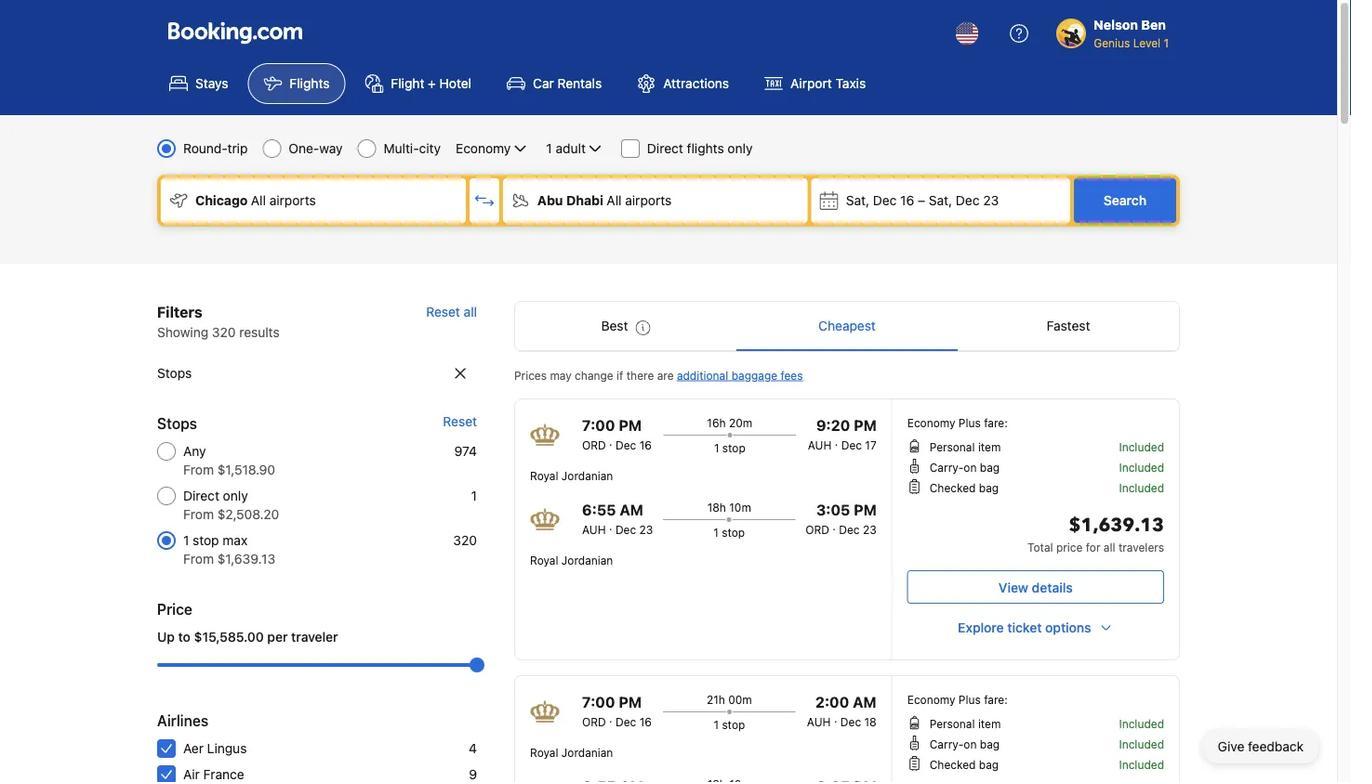 Task type: vqa. For each thing, say whether or not it's contained in the screenshot.
'ord' within the 3:05 PM ORD . Dec 23
yes



Task type: locate. For each thing, give the bounding box(es) containing it.
. inside 3:05 pm ord . dec 23
[[833, 520, 836, 533]]

all inside reset all button
[[464, 305, 477, 320]]

airport taxis
[[791, 76, 866, 91]]

2 from from the top
[[183, 507, 214, 523]]

2 fare: from the top
[[984, 694, 1008, 707]]

lingus
[[207, 742, 247, 757]]

ord
[[582, 439, 606, 452], [805, 524, 829, 537], [582, 716, 606, 729]]

personal right 17
[[930, 441, 975, 454]]

multi-city
[[384, 141, 441, 156]]

0 horizontal spatial direct
[[183, 489, 219, 504]]

direct down any from $1,518.90
[[183, 489, 219, 504]]

fastest
[[1047, 318, 1090, 334]]

auh down 6:55
[[582, 524, 606, 537]]

1 7:00 from the top
[[582, 417, 615, 435]]

3 royal jordanian from the top
[[530, 747, 613, 760]]

2 airports from the left
[[625, 193, 672, 208]]

0 vertical spatial ord
[[582, 439, 606, 452]]

23 inside 6:55 am auh . dec 23
[[639, 524, 653, 537]]

0 vertical spatial checked
[[930, 482, 976, 495]]

1 adult button
[[544, 138, 606, 160]]

7:00 for 9:20
[[582, 417, 615, 435]]

1 all from the left
[[251, 193, 266, 208]]

1 vertical spatial direct
[[183, 489, 219, 504]]

direct left flights
[[647, 141, 683, 156]]

00m
[[728, 694, 752, 707]]

0 vertical spatial $1,639.13
[[1069, 513, 1164, 539]]

0 vertical spatial royal
[[530, 470, 558, 483]]

auh down 9:20
[[808, 439, 832, 452]]

1 carry-on bag from the top
[[930, 461, 1000, 474]]

0 vertical spatial checked bag
[[930, 482, 999, 495]]

0 vertical spatial am
[[620, 502, 643, 519]]

1 vertical spatial only
[[223, 489, 248, 504]]

economy
[[456, 141, 511, 156], [907, 417, 955, 430], [907, 694, 955, 707]]

1 personal from the top
[[930, 441, 975, 454]]

7:00 pm ord . dec 16 for 9:20 pm
[[582, 417, 652, 452]]

only right flights
[[728, 141, 753, 156]]

1 royal jordanian from the top
[[530, 470, 613, 483]]

0 vertical spatial all
[[464, 305, 477, 320]]

2 vertical spatial 1 stop
[[714, 719, 745, 732]]

1 vertical spatial royal jordanian
[[530, 554, 613, 567]]

stop for 2:00 am
[[722, 719, 745, 732]]

flights
[[687, 141, 724, 156]]

reset all
[[426, 305, 477, 320]]

bag
[[980, 461, 1000, 474], [979, 482, 999, 495], [980, 738, 1000, 751], [979, 759, 999, 772]]

royal for 9:20 pm
[[530, 470, 558, 483]]

filters
[[157, 304, 202, 321]]

sat, right –
[[929, 193, 952, 208]]

2 vertical spatial 16
[[639, 716, 652, 729]]

0 horizontal spatial 23
[[639, 524, 653, 537]]

0 horizontal spatial airports
[[269, 193, 316, 208]]

0 vertical spatial jordanian
[[561, 470, 613, 483]]

1 vertical spatial jordanian
[[561, 554, 613, 567]]

checked bag
[[930, 482, 999, 495], [930, 759, 999, 772]]

auh inside 2:00 am auh . dec 18
[[807, 716, 831, 729]]

stop down 16h 20m at the bottom right
[[722, 442, 746, 455]]

1 horizontal spatial only
[[728, 141, 753, 156]]

1 jordanian from the top
[[561, 470, 613, 483]]

personal
[[930, 441, 975, 454], [930, 718, 975, 731]]

am inside 6:55 am auh . dec 23
[[620, 502, 643, 519]]

plus
[[959, 417, 981, 430], [959, 694, 981, 707]]

2 vertical spatial royal
[[530, 747, 558, 760]]

1 left max
[[183, 533, 189, 549]]

flight + hotel
[[391, 76, 472, 91]]

1 economy plus fare: from the top
[[907, 417, 1008, 430]]

stop left max
[[193, 533, 219, 549]]

royal for 2:00 am
[[530, 747, 558, 760]]

3 jordanian from the top
[[561, 747, 613, 760]]

$1,639.13 down max
[[217, 552, 275, 567]]

view
[[999, 580, 1028, 596]]

0 vertical spatial direct
[[647, 141, 683, 156]]

20m
[[729, 417, 753, 430]]

1 vertical spatial carry-on bag
[[930, 738, 1000, 751]]

chicago
[[195, 193, 248, 208]]

sat,
[[846, 193, 869, 208], [929, 193, 952, 208]]

0 vertical spatial only
[[728, 141, 753, 156]]

2 vertical spatial ord
[[582, 716, 606, 729]]

2 economy plus fare: from the top
[[907, 694, 1008, 707]]

stop for 3:05 pm
[[722, 526, 745, 539]]

0 vertical spatial royal jordanian
[[530, 470, 613, 483]]

from up 1 stop max from $1,639.13
[[183, 507, 214, 523]]

personal right 18
[[930, 718, 975, 731]]

airlines
[[157, 713, 209, 730]]

1 vertical spatial personal item
[[930, 718, 1001, 731]]

.
[[609, 435, 612, 448], [835, 435, 838, 448], [609, 520, 612, 533], [833, 520, 836, 533], [609, 712, 612, 725], [834, 712, 837, 725]]

1 checked bag from the top
[[930, 482, 999, 495]]

dec inside 6:55 am auh . dec 23
[[615, 524, 636, 537]]

nelson ben genius level 1
[[1094, 17, 1169, 49]]

$1,639.13 up for
[[1069, 513, 1164, 539]]

0 vertical spatial stops
[[157, 366, 192, 381]]

2 7:00 from the top
[[582, 694, 615, 712]]

$1,518.90
[[217, 463, 275, 478]]

am right 6:55
[[620, 502, 643, 519]]

carry-on bag
[[930, 461, 1000, 474], [930, 738, 1000, 751]]

ord for 9:20
[[582, 439, 606, 452]]

view details button
[[907, 571, 1164, 604]]

only up $2,508.20
[[223, 489, 248, 504]]

if
[[617, 369, 623, 382]]

auh inside 9:20 pm auh . dec 17
[[808, 439, 832, 452]]

0 vertical spatial 1 stop
[[714, 442, 746, 455]]

7:00 pm ord . dec 16
[[582, 417, 652, 452], [582, 694, 652, 729]]

all right chicago
[[251, 193, 266, 208]]

pm inside 9:20 pm auh . dec 17
[[854, 417, 877, 435]]

1 stop down 18h 10m
[[714, 526, 745, 539]]

1 royal from the top
[[530, 470, 558, 483]]

9:20
[[816, 417, 850, 435]]

one-
[[289, 141, 319, 156]]

jordanian
[[561, 470, 613, 483], [561, 554, 613, 567], [561, 747, 613, 760]]

1 stop for 3:05
[[714, 526, 745, 539]]

0 vertical spatial fare:
[[984, 417, 1008, 430]]

1 horizontal spatial sat,
[[929, 193, 952, 208]]

tab list
[[515, 302, 1179, 352]]

round-
[[183, 141, 227, 156]]

2 vertical spatial royal jordanian
[[530, 747, 613, 760]]

chicago all airports
[[195, 193, 316, 208]]

1 stop for 2:00
[[714, 719, 745, 732]]

0 vertical spatial economy plus fare:
[[907, 417, 1008, 430]]

$1,639.13
[[1069, 513, 1164, 539], [217, 552, 275, 567]]

stops down showing
[[157, 366, 192, 381]]

am inside 2:00 am auh . dec 18
[[853, 694, 877, 712]]

1 vertical spatial on
[[964, 738, 977, 751]]

showing 320 results
[[157, 325, 280, 340]]

sat, dec 16 – sat, dec 23
[[846, 193, 999, 208]]

16
[[900, 193, 914, 208], [639, 439, 652, 452], [639, 716, 652, 729]]

1 horizontal spatial direct
[[647, 141, 683, 156]]

additional baggage fees link
[[677, 369, 803, 382]]

2 vertical spatial auh
[[807, 716, 831, 729]]

ord for 2:00
[[582, 716, 606, 729]]

1 down '974'
[[471, 489, 477, 504]]

royal jordanian for 9:20
[[530, 470, 613, 483]]

0 vertical spatial item
[[978, 441, 1001, 454]]

pm right 3:05
[[854, 502, 877, 519]]

1 checked from the top
[[930, 482, 976, 495]]

reset for reset
[[443, 414, 477, 430]]

all right dhabi
[[607, 193, 622, 208]]

aer lingus
[[183, 742, 247, 757]]

reset all button
[[426, 301, 477, 324]]

7:00
[[582, 417, 615, 435], [582, 694, 615, 712]]

there
[[626, 369, 654, 382]]

0 vertical spatial on
[[964, 461, 977, 474]]

1 vertical spatial item
[[978, 718, 1001, 731]]

sat, left –
[[846, 193, 869, 208]]

0 vertical spatial 320
[[212, 325, 236, 340]]

auh for 9:20 pm
[[808, 439, 832, 452]]

2 item from the top
[[978, 718, 1001, 731]]

2 vertical spatial jordanian
[[561, 747, 613, 760]]

320 down '974'
[[453, 533, 477, 549]]

0 vertical spatial plus
[[959, 417, 981, 430]]

economy right 2:00 am auh . dec 18
[[907, 694, 955, 707]]

explore ticket options
[[958, 621, 1091, 636]]

1 vertical spatial 320
[[453, 533, 477, 549]]

1 horizontal spatial airports
[[625, 193, 672, 208]]

0 horizontal spatial all
[[464, 305, 477, 320]]

airport
[[791, 76, 832, 91]]

1 horizontal spatial am
[[853, 694, 877, 712]]

1 vertical spatial royal
[[530, 554, 558, 567]]

1 vertical spatial 7:00
[[582, 694, 615, 712]]

1 inside 1 stop max from $1,639.13
[[183, 533, 189, 549]]

showing
[[157, 325, 208, 340]]

1 vertical spatial 16
[[639, 439, 652, 452]]

economy plus fare:
[[907, 417, 1008, 430], [907, 694, 1008, 707]]

to
[[178, 630, 191, 645]]

3 1 stop from the top
[[714, 719, 745, 732]]

23 for 6:55 am
[[639, 524, 653, 537]]

1 vertical spatial carry-
[[930, 738, 964, 751]]

travelers
[[1119, 541, 1164, 554]]

0 vertical spatial reset
[[426, 305, 460, 320]]

16 for 9:20 pm
[[639, 439, 652, 452]]

0 horizontal spatial only
[[223, 489, 248, 504]]

1 vertical spatial 7:00 pm ord . dec 16
[[582, 694, 652, 729]]

1 vertical spatial economy plus fare:
[[907, 694, 1008, 707]]

from down any
[[183, 463, 214, 478]]

18h
[[707, 501, 726, 514]]

2 all from the left
[[607, 193, 622, 208]]

am up 18
[[853, 694, 877, 712]]

1 left adult
[[546, 141, 552, 156]]

booking.com logo image
[[168, 22, 302, 44], [168, 22, 302, 44]]

. inside 6:55 am auh . dec 23
[[609, 520, 612, 533]]

2 7:00 pm ord . dec 16 from the top
[[582, 694, 652, 729]]

economy right 9:20 pm auh . dec 17
[[907, 417, 955, 430]]

$2,508.20
[[217, 507, 279, 523]]

direct inside direct only from $2,508.20
[[183, 489, 219, 504]]

stop down 18h 10m
[[722, 526, 745, 539]]

airports right dhabi
[[625, 193, 672, 208]]

carry-
[[930, 461, 964, 474], [930, 738, 964, 751]]

1 vertical spatial checked bag
[[930, 759, 999, 772]]

1 vertical spatial from
[[183, 507, 214, 523]]

2 checked bag from the top
[[930, 759, 999, 772]]

23
[[983, 193, 999, 208], [639, 524, 653, 537], [863, 524, 877, 537]]

2 personal from the top
[[930, 718, 975, 731]]

price
[[157, 601, 192, 619]]

1 vertical spatial all
[[1104, 541, 1115, 554]]

reset inside button
[[426, 305, 460, 320]]

up
[[157, 630, 175, 645]]

1 vertical spatial checked
[[930, 759, 976, 772]]

royal
[[530, 470, 558, 483], [530, 554, 558, 567], [530, 747, 558, 760]]

0 horizontal spatial $1,639.13
[[217, 552, 275, 567]]

0 vertical spatial from
[[183, 463, 214, 478]]

1 stop down 21h 00m
[[714, 719, 745, 732]]

320 left results
[[212, 325, 236, 340]]

0 vertical spatial personal item
[[930, 441, 1001, 454]]

1 stop for 9:20
[[714, 442, 746, 455]]

1 horizontal spatial 23
[[863, 524, 877, 537]]

23 inside 3:05 pm ord . dec 23
[[863, 524, 877, 537]]

$1,639.13 inside 1 stop max from $1,639.13
[[217, 552, 275, 567]]

pm
[[619, 417, 642, 435], [854, 417, 877, 435], [854, 502, 877, 519], [619, 694, 642, 712]]

from inside direct only from $2,508.20
[[183, 507, 214, 523]]

0 vertical spatial carry-on bag
[[930, 461, 1000, 474]]

direct
[[647, 141, 683, 156], [183, 489, 219, 504]]

1 vertical spatial auh
[[582, 524, 606, 537]]

explore
[[958, 621, 1004, 636]]

1 fare: from the top
[[984, 417, 1008, 430]]

change
[[575, 369, 613, 382]]

reset for reset all
[[426, 305, 460, 320]]

0 vertical spatial 7:00 pm ord . dec 16
[[582, 417, 652, 452]]

stays link
[[153, 63, 244, 104]]

1 horizontal spatial $1,639.13
[[1069, 513, 1164, 539]]

direct only from $2,508.20
[[183, 489, 279, 523]]

prices may change if there are additional baggage fees
[[514, 369, 803, 382]]

3:05
[[816, 502, 850, 519]]

. inside 9:20 pm auh . dec 17
[[835, 435, 838, 448]]

item
[[978, 441, 1001, 454], [978, 718, 1001, 731]]

pm up 17
[[854, 417, 877, 435]]

direct for direct only from $2,508.20
[[183, 489, 219, 504]]

1 vertical spatial ord
[[805, 524, 829, 537]]

1 personal item from the top
[[930, 441, 1001, 454]]

1 stop down 16h 20m at the bottom right
[[714, 442, 746, 455]]

. inside 2:00 am auh . dec 18
[[834, 712, 837, 725]]

auh for 2:00 am
[[807, 716, 831, 729]]

only
[[728, 141, 753, 156], [223, 489, 248, 504]]

3 royal from the top
[[530, 747, 558, 760]]

2 sat, from the left
[[929, 193, 952, 208]]

0 horizontal spatial sat,
[[846, 193, 869, 208]]

abu
[[537, 193, 563, 208]]

best image
[[636, 321, 650, 336]]

rentals
[[557, 76, 602, 91]]

0 vertical spatial 16
[[900, 193, 914, 208]]

1 horizontal spatial 320
[[453, 533, 477, 549]]

prices
[[514, 369, 547, 382]]

1 vertical spatial personal
[[930, 718, 975, 731]]

1 7:00 pm ord . dec 16 from the top
[[582, 417, 652, 452]]

1 right "level"
[[1164, 36, 1169, 49]]

1 item from the top
[[978, 441, 1001, 454]]

car rentals link
[[491, 63, 618, 104]]

dec inside 9:20 pm auh . dec 17
[[841, 439, 862, 452]]

1 vertical spatial stops
[[157, 415, 197, 433]]

4 included from the top
[[1119, 718, 1164, 731]]

car
[[533, 76, 554, 91]]

1 horizontal spatial all
[[607, 193, 622, 208]]

trip
[[227, 141, 248, 156]]

options
[[1045, 621, 1091, 636]]

auh down 2:00
[[807, 716, 831, 729]]

0 vertical spatial auh
[[808, 439, 832, 452]]

1 inside dropdown button
[[546, 141, 552, 156]]

2 vertical spatial from
[[183, 552, 214, 567]]

0 horizontal spatial all
[[251, 193, 266, 208]]

2 carry-on bag from the top
[[930, 738, 1000, 751]]

stops up any
[[157, 415, 197, 433]]

economy right city
[[456, 141, 511, 156]]

0 vertical spatial personal
[[930, 441, 975, 454]]

3 from from the top
[[183, 552, 214, 567]]

2 on from the top
[[964, 738, 977, 751]]

1 vertical spatial $1,639.13
[[217, 552, 275, 567]]

1 vertical spatial 1 stop
[[714, 526, 745, 539]]

2 1 stop from the top
[[714, 526, 745, 539]]

any from $1,518.90
[[183, 444, 275, 478]]

1 vertical spatial plus
[[959, 694, 981, 707]]

17
[[865, 439, 877, 452]]

2 horizontal spatial 23
[[983, 193, 999, 208]]

from up price
[[183, 552, 214, 567]]

best button
[[515, 302, 736, 351]]

stops
[[157, 366, 192, 381], [157, 415, 197, 433]]

auh inside 6:55 am auh . dec 23
[[582, 524, 606, 537]]

1 vertical spatial reset
[[443, 414, 477, 430]]

0 vertical spatial 7:00
[[582, 417, 615, 435]]

city
[[419, 141, 441, 156]]

1 from from the top
[[183, 463, 214, 478]]

1 horizontal spatial all
[[1104, 541, 1115, 554]]

from inside any from $1,518.90
[[183, 463, 214, 478]]

1 vertical spatial fare:
[[984, 694, 1008, 707]]

1 1 stop from the top
[[714, 442, 746, 455]]

1
[[1164, 36, 1169, 49], [546, 141, 552, 156], [714, 442, 719, 455], [471, 489, 477, 504], [714, 526, 719, 539], [183, 533, 189, 549], [714, 719, 719, 732]]

1 included from the top
[[1119, 441, 1164, 454]]

1 vertical spatial am
[[853, 694, 877, 712]]

0 vertical spatial carry-
[[930, 461, 964, 474]]

2 carry- from the top
[[930, 738, 964, 751]]

explore ticket options button
[[907, 612, 1164, 645]]

1 vertical spatial economy
[[907, 417, 955, 430]]

0 horizontal spatial am
[[620, 502, 643, 519]]

airports down one-
[[269, 193, 316, 208]]

stop down 21h 00m
[[722, 719, 745, 732]]



Task type: describe. For each thing, give the bounding box(es) containing it.
dhabi
[[566, 193, 603, 208]]

2 royal jordanian from the top
[[530, 554, 613, 567]]

fastest button
[[958, 302, 1179, 351]]

23 for 3:05 pm
[[863, 524, 877, 537]]

dec inside 2:00 am auh . dec 18
[[840, 716, 861, 729]]

16h 20m
[[707, 417, 753, 430]]

4
[[469, 742, 477, 757]]

attractions
[[663, 76, 729, 91]]

16 for 2:00 am
[[639, 716, 652, 729]]

way
[[319, 141, 343, 156]]

reset button
[[443, 413, 477, 431]]

9:20 pm auh . dec 17
[[808, 417, 877, 452]]

ticket
[[1007, 621, 1042, 636]]

ben
[[1141, 17, 1166, 33]]

6:55
[[582, 502, 616, 519]]

one-way
[[289, 141, 343, 156]]

total
[[1028, 541, 1053, 554]]

may
[[550, 369, 572, 382]]

aer
[[183, 742, 204, 757]]

am for 6:55 am
[[620, 502, 643, 519]]

16 inside dropdown button
[[900, 193, 914, 208]]

jordanian for 2:00
[[561, 747, 613, 760]]

flights link
[[248, 63, 345, 104]]

1 stops from the top
[[157, 366, 192, 381]]

adult
[[556, 141, 586, 156]]

3:05 pm ord . dec 23
[[805, 502, 877, 537]]

stop inside 1 stop max from $1,639.13
[[193, 533, 219, 549]]

max
[[223, 533, 248, 549]]

search
[[1104, 193, 1147, 208]]

2 included from the top
[[1119, 461, 1164, 474]]

0 vertical spatial economy
[[456, 141, 511, 156]]

1 down "18h"
[[714, 526, 719, 539]]

search button
[[1074, 179, 1176, 223]]

direct for direct flights only
[[647, 141, 683, 156]]

1 carry- from the top
[[930, 461, 964, 474]]

6:55 am auh . dec 23
[[582, 502, 653, 537]]

auh for 6:55 am
[[582, 524, 606, 537]]

fees
[[781, 369, 803, 382]]

multi-
[[384, 141, 419, 156]]

1 plus from the top
[[959, 417, 981, 430]]

2 stops from the top
[[157, 415, 197, 433]]

genius
[[1094, 36, 1130, 49]]

car rentals
[[533, 76, 602, 91]]

3 included from the top
[[1119, 482, 1164, 495]]

give
[[1218, 740, 1244, 755]]

stop for 9:20 pm
[[722, 442, 746, 455]]

baggage
[[731, 369, 777, 382]]

+
[[428, 76, 436, 91]]

direct flights only
[[647, 141, 753, 156]]

1 sat, from the left
[[846, 193, 869, 208]]

only inside direct only from $2,508.20
[[223, 489, 248, 504]]

2 vertical spatial economy
[[907, 694, 955, 707]]

level
[[1133, 36, 1161, 49]]

abu dhabi all airports
[[537, 193, 672, 208]]

dec inside 3:05 pm ord . dec 23
[[839, 524, 860, 537]]

1 airports from the left
[[269, 193, 316, 208]]

$15,585.00
[[194, 630, 264, 645]]

per
[[267, 630, 288, 645]]

7:00 for 2:00
[[582, 694, 615, 712]]

21h 00m
[[707, 694, 752, 707]]

flights
[[290, 76, 330, 91]]

cheapest
[[818, 318, 876, 334]]

ord inside 3:05 pm ord . dec 23
[[805, 524, 829, 537]]

feedback
[[1248, 740, 1304, 755]]

6 included from the top
[[1119, 759, 1164, 772]]

sat, dec 16 – sat, dec 23 button
[[812, 179, 1070, 223]]

1 inside nelson ben genius level 1
[[1164, 36, 1169, 49]]

pm inside 3:05 pm ord . dec 23
[[854, 502, 877, 519]]

2 jordanian from the top
[[561, 554, 613, 567]]

additional
[[677, 369, 728, 382]]

21h
[[707, 694, 725, 707]]

pm down there
[[619, 417, 642, 435]]

any
[[183, 444, 206, 459]]

view details
[[999, 580, 1073, 596]]

10m
[[729, 501, 751, 514]]

2 royal from the top
[[530, 554, 558, 567]]

5 included from the top
[[1119, 738, 1164, 751]]

for
[[1086, 541, 1101, 554]]

$1,639.13 total price for all travelers
[[1028, 513, 1164, 554]]

2 personal item from the top
[[930, 718, 1001, 731]]

tab list containing best
[[515, 302, 1179, 352]]

are
[[657, 369, 674, 382]]

18h 10m
[[707, 501, 751, 514]]

give feedback button
[[1203, 731, 1319, 764]]

hotel
[[440, 76, 472, 91]]

16h
[[707, 417, 726, 430]]

pm left 21h
[[619, 694, 642, 712]]

nelson
[[1094, 17, 1138, 33]]

from inside 1 stop max from $1,639.13
[[183, 552, 214, 567]]

1 down 21h
[[714, 719, 719, 732]]

flight
[[391, 76, 424, 91]]

23 inside dropdown button
[[983, 193, 999, 208]]

taxis
[[836, 76, 866, 91]]

2 plus from the top
[[959, 694, 981, 707]]

jordanian for 9:20
[[561, 470, 613, 483]]

best image
[[636, 321, 650, 336]]

give feedback
[[1218, 740, 1304, 755]]

2 checked from the top
[[930, 759, 976, 772]]

traveler
[[291, 630, 338, 645]]

royal jordanian for 2:00
[[530, 747, 613, 760]]

best
[[601, 318, 628, 334]]

$1,639.13 inside "$1,639.13 total price for all travelers"
[[1069, 513, 1164, 539]]

up to $15,585.00 per traveler
[[157, 630, 338, 645]]

am for 2:00 am
[[853, 694, 877, 712]]

18
[[864, 716, 877, 729]]

1 down 16h on the right of the page
[[714, 442, 719, 455]]

round-trip
[[183, 141, 248, 156]]

stays
[[195, 76, 228, 91]]

price
[[1056, 541, 1083, 554]]

details
[[1032, 580, 1073, 596]]

0 horizontal spatial 320
[[212, 325, 236, 340]]

7:00 pm ord . dec 16 for 2:00 am
[[582, 694, 652, 729]]

1 on from the top
[[964, 461, 977, 474]]

flight + hotel link
[[349, 63, 487, 104]]

all inside "$1,639.13 total price for all travelers"
[[1104, 541, 1115, 554]]



